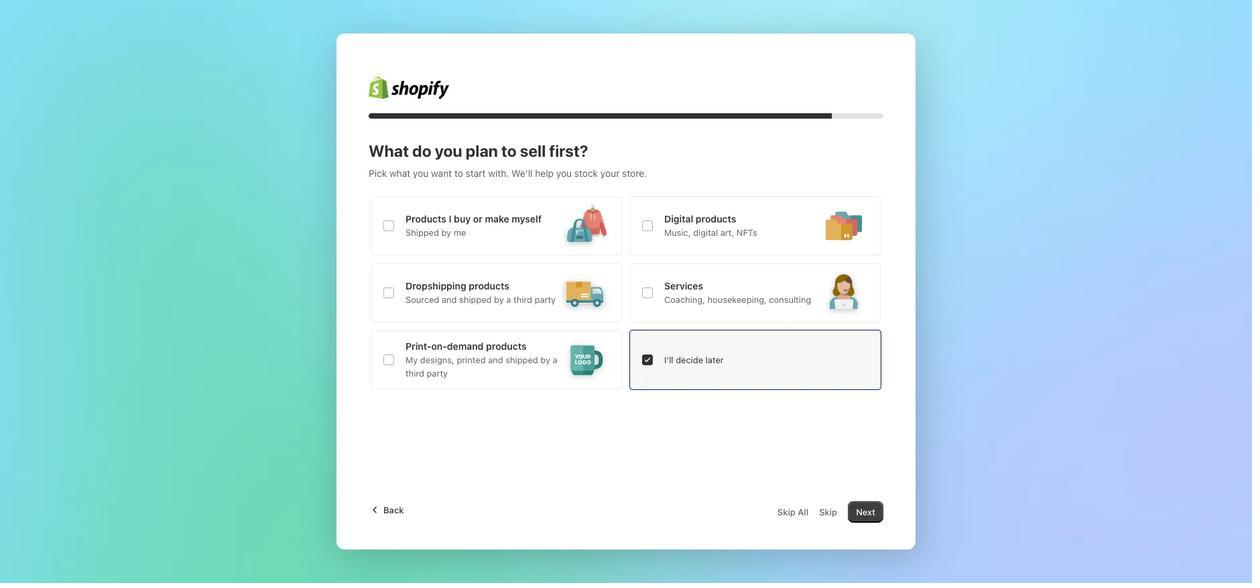 Task type: describe. For each thing, give the bounding box(es) containing it.
help
[[535, 168, 554, 179]]

digital
[[693, 227, 718, 238]]

pick what you want to start with. we'll help you stock your store.
[[369, 168, 647, 179]]

consulting
[[769, 294, 811, 305]]

coaching,
[[664, 294, 705, 305]]

party inside dropshipping products sourced and shipped by a third party
[[535, 294, 556, 305]]

what
[[390, 168, 411, 179]]

digital products music, digital art, nfts
[[664, 213, 758, 238]]

art,
[[721, 227, 734, 238]]

print-on-demand products my designs, printed and shipped by a third party
[[406, 341, 558, 379]]

skip button
[[811, 502, 846, 523]]

next
[[856, 507, 876, 518]]

your
[[601, 168, 620, 179]]

start
[[466, 168, 486, 179]]

my
[[406, 355, 418, 365]]

designs,
[[420, 355, 454, 365]]

me
[[454, 227, 466, 238]]

products i buy or make myself shipped by me
[[406, 213, 542, 238]]

digital
[[664, 213, 693, 225]]

back
[[384, 505, 404, 516]]

what
[[369, 141, 409, 160]]

dropshipping products sourced and shipped by a third party
[[406, 280, 556, 305]]

nfts
[[737, 227, 758, 238]]

housekeeping,
[[708, 294, 767, 305]]

and inside dropshipping products sourced and shipped by a third party
[[442, 294, 457, 305]]

do
[[412, 141, 432, 160]]

shipped inside print-on-demand products my designs, printed and shipped by a third party
[[506, 355, 538, 365]]

skip for skip all
[[778, 507, 796, 518]]

myself
[[512, 213, 542, 225]]

you for want
[[413, 168, 429, 179]]

shipped
[[406, 227, 439, 238]]

demand
[[447, 341, 484, 352]]

skip for skip
[[819, 507, 838, 518]]

party inside print-on-demand products my designs, printed and shipped by a third party
[[427, 368, 448, 379]]

shipped inside dropshipping products sourced and shipped by a third party
[[459, 294, 492, 305]]

next button
[[848, 502, 884, 523]]

on-
[[432, 341, 447, 352]]

third inside print-on-demand products my designs, printed and shipped by a third party
[[406, 368, 424, 379]]

2 horizontal spatial you
[[556, 168, 572, 179]]

products for digital products
[[696, 213, 737, 225]]

products
[[406, 213, 447, 225]]

first?
[[549, 141, 588, 160]]

back button
[[361, 500, 412, 521]]

make
[[485, 213, 509, 225]]

to for plan
[[501, 141, 517, 160]]

stock
[[575, 168, 598, 179]]

we'll
[[512, 168, 533, 179]]

sourced
[[406, 294, 439, 305]]



Task type: vqa. For each thing, say whether or not it's contained in the screenshot.
the create
no



Task type: locate. For each thing, give the bounding box(es) containing it.
pick
[[369, 168, 387, 179]]

0 horizontal spatial you
[[413, 168, 429, 179]]

decide
[[676, 355, 703, 365]]

1 horizontal spatial to
[[501, 141, 517, 160]]

dropshipping
[[406, 280, 466, 292]]

and right printed on the left of page
[[488, 355, 503, 365]]

0 horizontal spatial by
[[441, 227, 451, 238]]

services coaching, housekeeping, consulting
[[664, 280, 811, 305]]

third inside dropshipping products sourced and shipped by a third party
[[514, 294, 532, 305]]

1 vertical spatial third
[[406, 368, 424, 379]]

skip right all
[[819, 507, 838, 518]]

0 vertical spatial shipped
[[459, 294, 492, 305]]

third
[[514, 294, 532, 305], [406, 368, 424, 379]]

services
[[664, 280, 703, 292]]

skip all button
[[770, 502, 817, 523]]

0 vertical spatial to
[[501, 141, 517, 160]]

0 horizontal spatial shipped
[[459, 294, 492, 305]]

shipped
[[459, 294, 492, 305], [506, 355, 538, 365]]

shipped down dropshipping
[[459, 294, 492, 305]]

0 vertical spatial party
[[535, 294, 556, 305]]

1 vertical spatial and
[[488, 355, 503, 365]]

i
[[449, 213, 452, 225]]

1 horizontal spatial you
[[435, 141, 462, 160]]

printed
[[457, 355, 486, 365]]

to left start
[[455, 168, 463, 179]]

1 vertical spatial products
[[469, 280, 509, 292]]

later
[[706, 355, 724, 365]]

or
[[473, 213, 483, 225]]

0 vertical spatial and
[[442, 294, 457, 305]]

products right the demand at the bottom
[[486, 341, 527, 352]]

plan
[[466, 141, 498, 160]]

0 horizontal spatial a
[[506, 294, 511, 305]]

i'll decide later
[[664, 355, 724, 365]]

0 horizontal spatial third
[[406, 368, 424, 379]]

1 vertical spatial shipped
[[506, 355, 538, 365]]

print-
[[406, 341, 432, 352]]

you right the help
[[556, 168, 572, 179]]

2 skip from the left
[[819, 507, 838, 518]]

and
[[442, 294, 457, 305], [488, 355, 503, 365]]

store.
[[622, 168, 647, 179]]

products for dropshipping products
[[469, 280, 509, 292]]

1 horizontal spatial and
[[488, 355, 503, 365]]

skip left all
[[778, 507, 796, 518]]

0 vertical spatial a
[[506, 294, 511, 305]]

1 skip from the left
[[778, 507, 796, 518]]

1 vertical spatial party
[[427, 368, 448, 379]]

and down dropshipping
[[442, 294, 457, 305]]

what do you plan to sell first?
[[369, 141, 588, 160]]

a inside dropshipping products sourced and shipped by a third party
[[506, 294, 511, 305]]

1 horizontal spatial party
[[535, 294, 556, 305]]

to up pick what you want to start with. we'll help you stock your store.
[[501, 141, 517, 160]]

0 horizontal spatial skip
[[778, 507, 796, 518]]

you left want
[[413, 168, 429, 179]]

you
[[435, 141, 462, 160], [413, 168, 429, 179], [556, 168, 572, 179]]

products inside digital products music, digital art, nfts
[[696, 213, 737, 225]]

want
[[431, 168, 452, 179]]

2 vertical spatial products
[[486, 341, 527, 352]]

0 vertical spatial third
[[514, 294, 532, 305]]

i'll
[[664, 355, 674, 365]]

and inside print-on-demand products my designs, printed and shipped by a third party
[[488, 355, 503, 365]]

by inside print-on-demand products my designs, printed and shipped by a third party
[[541, 355, 550, 365]]

1 vertical spatial to
[[455, 168, 463, 179]]

2 horizontal spatial by
[[541, 355, 550, 365]]

sell
[[520, 141, 546, 160]]

1 horizontal spatial third
[[514, 294, 532, 305]]

to
[[501, 141, 517, 160], [455, 168, 463, 179]]

0 horizontal spatial and
[[442, 294, 457, 305]]

you for plan
[[435, 141, 462, 160]]

1 horizontal spatial a
[[553, 355, 558, 365]]

1 horizontal spatial by
[[494, 294, 504, 305]]

by inside dropshipping products sourced and shipped by a third party
[[494, 294, 504, 305]]

1 horizontal spatial skip
[[819, 507, 838, 518]]

1 vertical spatial a
[[553, 355, 558, 365]]

products
[[696, 213, 737, 225], [469, 280, 509, 292], [486, 341, 527, 352]]

1 horizontal spatial shipped
[[506, 355, 538, 365]]

a inside print-on-demand products my designs, printed and shipped by a third party
[[553, 355, 558, 365]]

0 horizontal spatial party
[[427, 368, 448, 379]]

products inside print-on-demand products my designs, printed and shipped by a third party
[[486, 341, 527, 352]]

you up want
[[435, 141, 462, 160]]

by
[[441, 227, 451, 238], [494, 294, 504, 305], [541, 355, 550, 365]]

1 vertical spatial by
[[494, 294, 504, 305]]

0 vertical spatial by
[[441, 227, 451, 238]]

skip all
[[778, 507, 809, 518]]

products right dropshipping
[[469, 280, 509, 292]]

0 vertical spatial products
[[696, 213, 737, 225]]

0 horizontal spatial to
[[455, 168, 463, 179]]

with.
[[488, 168, 509, 179]]

shipped right printed on the left of page
[[506, 355, 538, 365]]

products up digital
[[696, 213, 737, 225]]

2 vertical spatial by
[[541, 355, 550, 365]]

buy
[[454, 213, 471, 225]]

music,
[[664, 227, 691, 238]]

all
[[798, 507, 809, 518]]

skip
[[778, 507, 796, 518], [819, 507, 838, 518]]

party
[[535, 294, 556, 305], [427, 368, 448, 379]]

a
[[506, 294, 511, 305], [553, 355, 558, 365]]

products inside dropshipping products sourced and shipped by a third party
[[469, 280, 509, 292]]

by inside products i buy or make myself shipped by me
[[441, 227, 451, 238]]

to for want
[[455, 168, 463, 179]]



